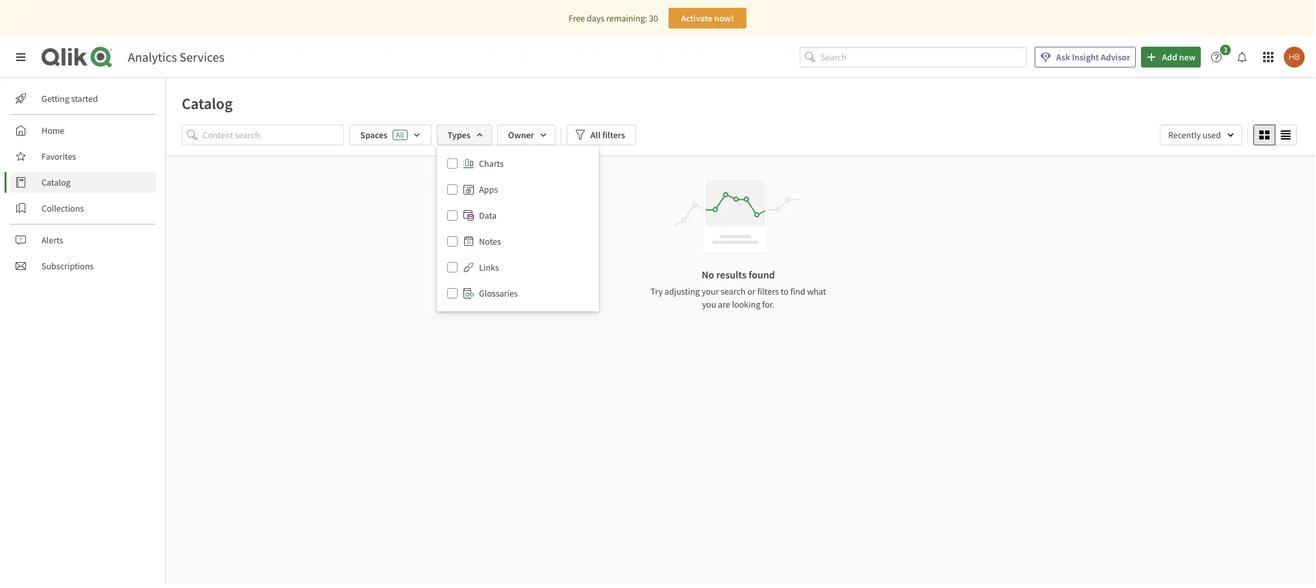 Task type: locate. For each thing, give the bounding box(es) containing it.
catalog down the services
[[182, 93, 233, 114]]

0 vertical spatial filters
[[602, 129, 625, 141]]

days
[[587, 12, 605, 24]]

subscriptions
[[42, 260, 94, 272]]

all for all
[[396, 130, 404, 140]]

switch view group
[[1254, 125, 1297, 145]]

now!
[[714, 12, 734, 24]]

analytics
[[128, 49, 177, 65]]

favorites link
[[10, 146, 156, 167]]

0 horizontal spatial all
[[396, 130, 404, 140]]

1 vertical spatial filters
[[757, 286, 779, 297]]

getting started link
[[10, 88, 156, 109]]

what
[[807, 286, 826, 297]]

analytics services
[[128, 49, 225, 65]]

catalog down favorites
[[42, 177, 70, 188]]

find
[[790, 286, 805, 297]]

types
[[448, 129, 470, 141]]

notes
[[479, 236, 501, 247]]

recently
[[1168, 129, 1201, 141]]

0 horizontal spatial filters
[[602, 129, 625, 141]]

home
[[42, 125, 64, 136]]

1 horizontal spatial filters
[[757, 286, 779, 297]]

search
[[721, 286, 746, 297]]

ask insight advisor
[[1056, 51, 1130, 63]]

all
[[591, 129, 601, 141], [396, 130, 404, 140]]

filters
[[602, 129, 625, 141], [757, 286, 779, 297]]

you
[[702, 299, 716, 310]]

owner
[[508, 129, 534, 141]]

add
[[1162, 51, 1178, 63]]

no results found try adjusting your search or filters to find what you are looking for.
[[651, 268, 826, 310]]

adjusting
[[665, 286, 700, 297]]

spaces
[[360, 129, 387, 141]]

close sidebar menu image
[[16, 52, 26, 62]]

getting started
[[42, 93, 98, 105]]

3 button
[[1206, 45, 1235, 68]]

are
[[718, 299, 730, 310]]

catalog inside navigation pane element
[[42, 177, 70, 188]]

0 vertical spatial catalog
[[182, 93, 233, 114]]

add new button
[[1141, 47, 1201, 68]]

add new
[[1162, 51, 1196, 63]]

home link
[[10, 120, 156, 141]]

started
[[71, 93, 98, 105]]

apps
[[479, 184, 498, 195]]

no
[[702, 268, 714, 281]]

owner button
[[497, 125, 556, 145]]

1 horizontal spatial catalog
[[182, 93, 233, 114]]

navigation pane element
[[0, 83, 166, 282]]

your
[[702, 286, 719, 297]]

alerts
[[42, 234, 63, 246]]

1 vertical spatial catalog
[[42, 177, 70, 188]]

30
[[649, 12, 658, 24]]

glossaries
[[479, 288, 518, 299]]

catalog link
[[10, 172, 156, 193]]

insight
[[1072, 51, 1099, 63]]

catalog
[[182, 93, 233, 114], [42, 177, 70, 188]]

1 horizontal spatial all
[[591, 129, 601, 141]]

0 horizontal spatial catalog
[[42, 177, 70, 188]]

for.
[[762, 299, 775, 310]]

recently used
[[1168, 129, 1221, 141]]

all filters
[[591, 129, 625, 141]]

all inside "dropdown button"
[[591, 129, 601, 141]]

ask
[[1056, 51, 1070, 63]]



Task type: describe. For each thing, give the bounding box(es) containing it.
Content search text field
[[203, 125, 344, 145]]

try
[[651, 286, 663, 297]]

used
[[1203, 129, 1221, 141]]

looking
[[732, 299, 761, 310]]

all filters button
[[567, 125, 636, 145]]

found
[[749, 268, 775, 281]]

new
[[1179, 51, 1196, 63]]

types button
[[437, 125, 492, 145]]

services
[[180, 49, 225, 65]]

activate
[[681, 12, 713, 24]]

collections link
[[10, 198, 156, 219]]

filters region
[[166, 122, 1315, 312]]

Recently used field
[[1160, 125, 1243, 145]]

advisor
[[1101, 51, 1130, 63]]

to
[[781, 286, 789, 297]]

getting
[[42, 93, 69, 105]]

activate now!
[[681, 12, 734, 24]]

charts
[[479, 158, 504, 169]]

free
[[569, 12, 585, 24]]

results
[[716, 268, 747, 281]]

3
[[1224, 45, 1228, 55]]

data
[[479, 210, 497, 221]]

activate now! link
[[669, 8, 747, 29]]

free days remaining: 30
[[569, 12, 658, 24]]

subscriptions link
[[10, 256, 156, 277]]

analytics services element
[[128, 49, 225, 65]]

Search text field
[[821, 47, 1027, 68]]

howard brown image
[[1284, 47, 1305, 68]]

remaining:
[[606, 12, 647, 24]]

ask insight advisor button
[[1035, 47, 1136, 68]]

filters inside no results found try adjusting your search or filters to find what you are looking for.
[[757, 286, 779, 297]]

all for all filters
[[591, 129, 601, 141]]

or
[[748, 286, 756, 297]]

collections
[[42, 203, 84, 214]]

links
[[479, 262, 499, 273]]

filters inside "dropdown button"
[[602, 129, 625, 141]]

searchbar element
[[800, 47, 1027, 68]]

alerts link
[[10, 230, 156, 251]]

favorites
[[42, 151, 76, 162]]



Task type: vqa. For each thing, say whether or not it's contained in the screenshot.
to
yes



